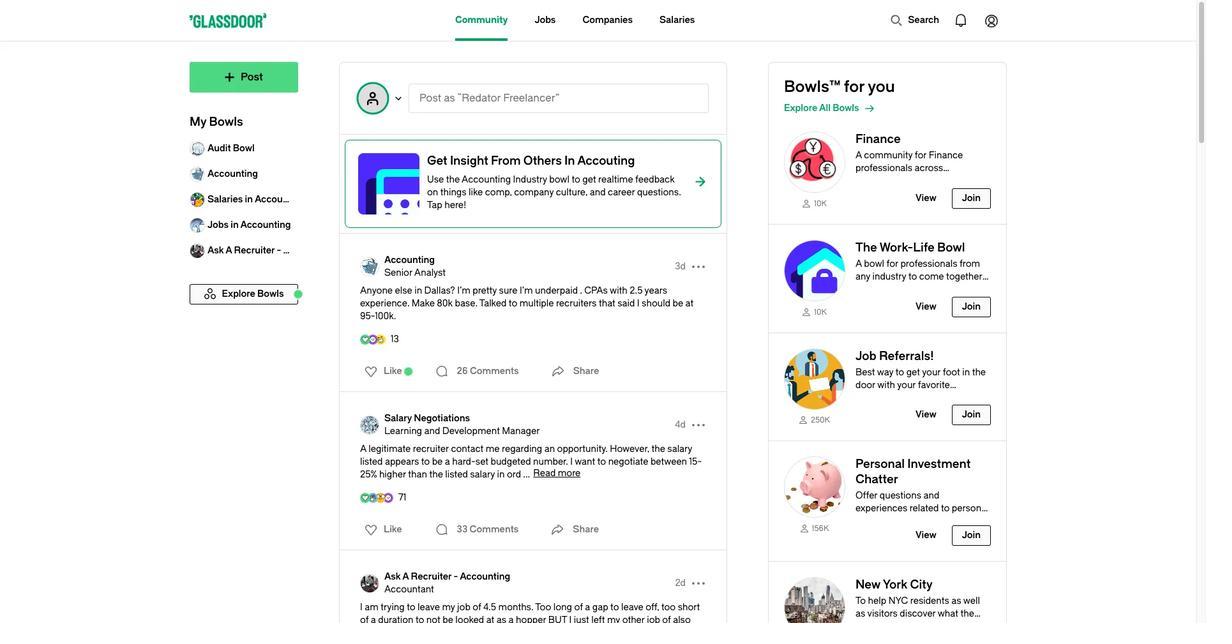 Task type: describe. For each thing, give the bounding box(es) containing it.
of down too
[[662, 615, 671, 623]]

jobs link
[[535, 0, 556, 41]]

jobs in accounting
[[208, 220, 291, 231]]

salary negotiations learning and development manager
[[384, 413, 540, 437]]

of up just
[[574, 602, 583, 613]]

0 vertical spatial my
[[442, 602, 455, 613]]

more
[[558, 468, 581, 479]]

accounting inside get insight from others in accouting use the accounting industry bowl to get realtime feedback on things like comp, company culture, and career questions. tap here!
[[462, 174, 511, 185]]

the inside the work-life bowl a bowl for professionals from any industry to come together and discuss the day-to-day happenings of work-life.
[[908, 284, 922, 295]]

be inside a legitimate recruiter contact me regarding an opportunity. however, the salary listed appears to be a hard-set budgeted number. i want to negotiate between 15- 25% higher than the listed salary in ord ...
[[432, 457, 443, 467]]

a inside a legitimate recruiter contact me regarding an opportunity. however, the salary listed appears to be a hard-set budgeted number. i want to negotiate between 15- 25% higher than the listed salary in ord ...
[[360, 444, 366, 455]]

career
[[608, 187, 635, 198]]

job referrals!
[[856, 349, 934, 363]]

salary
[[384, 413, 412, 424]]

be inside anyone else in dallas? i'm pretty sure i'm underpaid . cpas with 2.5 years experience. make 80k base. talked to multiple recruiters that said i should be at 95-100k.
[[673, 298, 683, 309]]

between
[[651, 457, 687, 467]]

of left 4.5
[[473, 602, 481, 613]]

to left not
[[416, 615, 424, 623]]

finance
[[856, 516, 887, 527]]

number.
[[533, 457, 568, 467]]

ask for ask a recruiter - accounting
[[208, 245, 224, 256]]

i inside anyone else in dallas? i'm pretty sure i'm underpaid . cpas with 2.5 years experience. make 80k base. talked to multiple recruiters that said i should be at 95-100k.
[[637, 298, 640, 309]]

senior
[[384, 268, 412, 278]]

hopper
[[516, 615, 546, 623]]

tap
[[427, 200, 442, 211]]

250k
[[811, 416, 830, 425]]

to down recruiter at the left of the page
[[421, 457, 430, 467]]

comments for 26 comments
[[470, 366, 519, 377]]

share button
[[548, 359, 599, 384]]

dallas?
[[424, 285, 455, 296]]

1 leave from the left
[[418, 602, 440, 613]]

insight
[[450, 154, 488, 168]]

be inside i am trying to leave my job of 4.5 months. too long of a gap to leave off, too short of a duration to not be looked at as a hopper but i just left my other job of als
[[443, 615, 453, 623]]

audit bowl
[[208, 143, 255, 154]]

community
[[864, 150, 913, 161]]

jobs for jobs
[[535, 15, 556, 26]]

search
[[908, 15, 939, 26]]

- for ask a recruiter - accounting accountant
[[454, 571, 458, 582]]

in
[[564, 154, 575, 168]]

ask for ask a recruiter - accounting accountant
[[384, 571, 401, 582]]

toogle identity image
[[358, 83, 388, 114]]

5 image for bowl image from the top
[[784, 577, 845, 623]]

in up "jobs in accounting"
[[245, 194, 253, 205]]

0 horizontal spatial accounting link
[[190, 162, 298, 187]]

- for ask a recruiter - accounting
[[277, 245, 281, 256]]

13
[[391, 334, 399, 345]]

what
[[938, 609, 958, 620]]

sure
[[499, 285, 517, 296]]

company
[[514, 187, 554, 198]]

well
[[963, 596, 980, 607]]

71
[[398, 492, 406, 503]]

0 horizontal spatial finance
[[856, 132, 901, 146]]

anyone
[[360, 285, 393, 296]]

together
[[946, 271, 982, 282]]

33
[[457, 524, 468, 535]]

0 horizontal spatial bowl
[[233, 143, 255, 154]]

personal investment chatter offer questions and experiences related to personal finance and investments
[[856, 457, 989, 527]]

share for 26 comments
[[573, 366, 599, 377]]

negotiate
[[608, 457, 648, 467]]

residents
[[910, 596, 949, 607]]

personal
[[952, 503, 989, 514]]

the up between
[[652, 444, 665, 455]]

and up related
[[924, 491, 939, 501]]

accouting
[[577, 154, 635, 168]]

image for bowl image for job referrals!
[[784, 348, 845, 410]]

my
[[190, 115, 206, 129]]

years
[[645, 285, 667, 296]]

to inside the work-life bowl a bowl for professionals from any industry to come together and discuss the day-to-day happenings of work-life.
[[909, 271, 917, 282]]

to inside the personal investment chatter offer questions and experiences related to personal finance and investments
[[941, 503, 950, 514]]

professionals inside the work-life bowl a bowl for professionals from any industry to come together and discuss the day-to-day happenings of work-life.
[[901, 258, 957, 269]]

companies
[[856, 176, 903, 186]]

multiple
[[520, 298, 554, 309]]

80k
[[437, 298, 453, 309]]

to right want
[[597, 457, 606, 467]]

all
[[819, 103, 831, 114]]

1 like from the top
[[384, 366, 402, 377]]

1 rections list menu from the top
[[357, 361, 406, 382]]

duration
[[378, 615, 413, 623]]

a down months.
[[509, 615, 514, 623]]

budgeted
[[491, 457, 531, 467]]

get insight from others in accouting use the accounting industry bowl to get realtime feedback on things like comp, company culture, and career questions. tap here!
[[427, 154, 681, 211]]

25%
[[360, 469, 377, 480]]

investments
[[907, 516, 960, 527]]

"redator
[[457, 92, 501, 104]]

and down "experiences"
[[889, 516, 905, 527]]

experience.
[[360, 298, 409, 309]]

am
[[365, 602, 379, 613]]

bowl inside the work-life bowl a bowl for professionals from any industry to come together and discuss the day-to-day happenings of work-life.
[[864, 258, 884, 269]]

recruiters
[[556, 298, 597, 309]]

26
[[457, 366, 468, 377]]

else
[[395, 285, 412, 296]]

and inside "salary negotiations learning and development manager"
[[424, 426, 440, 437]]

visitors
[[867, 609, 898, 620]]

10k for the
[[814, 307, 827, 316]]

1 horizontal spatial job
[[647, 615, 660, 623]]

short
[[678, 602, 700, 613]]

a for finance a community for finance professionals across companies
[[856, 150, 862, 161]]

in down salaries in accounting link
[[231, 220, 239, 231]]

search button
[[884, 8, 946, 33]]

comments for 33 comments
[[470, 524, 519, 535]]

higher
[[379, 469, 406, 480]]

10k link for the
[[784, 306, 845, 317]]

popular
[[912, 621, 944, 623]]

just
[[574, 615, 589, 623]]

chatter
[[856, 473, 898, 487]]

0 vertical spatial listed
[[360, 457, 383, 467]]

image for post author image for accountant
[[360, 574, 379, 593]]

0 horizontal spatial bowls
[[209, 115, 243, 129]]

explore
[[784, 103, 817, 114]]

read more
[[533, 468, 581, 479]]

the work-life bowl a bowl for professionals from any industry to come together and discuss the day-to-day happenings of work-life.
[[856, 241, 982, 308]]

share button
[[547, 517, 599, 543]]

but
[[548, 615, 567, 623]]

1 horizontal spatial bowls
[[833, 103, 859, 114]]

negotiations
[[414, 413, 470, 424]]

image for bowl image for finance
[[784, 132, 845, 193]]

salary negotiations link
[[384, 412, 540, 425]]

156k
[[812, 524, 829, 533]]

salaries for salaries
[[660, 15, 695, 26]]

2d link
[[675, 577, 686, 590]]

referrals!
[[879, 349, 934, 363]]

freelancer"
[[503, 92, 560, 104]]

help
[[868, 596, 886, 607]]

explore all bowls
[[784, 103, 859, 114]]

companies
[[583, 15, 633, 26]]

investment
[[907, 457, 971, 471]]

i left am
[[360, 602, 363, 613]]

get
[[427, 154, 447, 168]]

26 comments
[[457, 366, 519, 377]]

for inside finance a community for finance professionals across companies
[[915, 150, 927, 161]]

get insight from others in accouting image
[[358, 153, 419, 215]]

regarding
[[502, 444, 542, 455]]

0 horizontal spatial salary
[[470, 469, 495, 480]]

nyc
[[889, 596, 908, 607]]

image for bowl image for personal investment chatter
[[784, 457, 845, 518]]

1 vertical spatial accounting link
[[384, 254, 446, 267]]

realtime
[[598, 174, 633, 185]]

2 rections list menu from the top
[[357, 520, 406, 540]]

senior analyst button
[[384, 267, 446, 280]]

2 leave from the left
[[621, 602, 643, 613]]

offer
[[856, 491, 878, 501]]

professionals inside finance a community for finance professionals across companies
[[856, 163, 913, 174]]

1 horizontal spatial my
[[607, 615, 620, 623]]

bowl inside the work-life bowl a bowl for professionals from any industry to come together and discuss the day-to-day happenings of work-life.
[[937, 241, 965, 255]]

a left gap
[[585, 602, 590, 613]]

10k link for finance
[[784, 198, 845, 209]]

life.
[[943, 297, 958, 308]]

get
[[583, 174, 596, 185]]

recruiter
[[413, 444, 449, 455]]

job
[[856, 349, 876, 363]]

a inside the work-life bowl a bowl for professionals from any industry to come together and discuss the day-to-day happenings of work-life.
[[856, 258, 862, 269]]

in inside anyone else in dallas? i'm pretty sure i'm underpaid . cpas with 2.5 years experience. make 80k base. talked to multiple recruiters that said i should be at 95-100k.
[[415, 285, 422, 296]]

1 horizontal spatial finance
[[929, 150, 963, 161]]



Task type: locate. For each thing, give the bounding box(es) containing it.
0 horizontal spatial recruiter
[[234, 245, 275, 256]]

1 comments from the top
[[470, 366, 519, 377]]

image for post author image up am
[[360, 574, 379, 593]]

0 vertical spatial -
[[277, 245, 281, 256]]

0 horizontal spatial salaries
[[208, 194, 243, 205]]

1 vertical spatial 10k link
[[784, 306, 845, 317]]

i right 'said'
[[637, 298, 640, 309]]

a for ask a recruiter - accounting
[[226, 245, 232, 256]]

a inside a legitimate recruiter contact me regarding an opportunity. however, the salary listed appears to be a hard-set budgeted number. i want to negotiate between 15- 25% higher than the listed salary in ord ...
[[445, 457, 450, 467]]

a down am
[[371, 615, 376, 623]]

0 vertical spatial at
[[686, 298, 694, 309]]

a left community
[[856, 150, 862, 161]]

2 vertical spatial image for post author image
[[360, 574, 379, 593]]

1 horizontal spatial ask
[[384, 571, 401, 582]]

to left 'get'
[[572, 174, 580, 185]]

0 horizontal spatial -
[[277, 245, 281, 256]]

1 vertical spatial finance
[[929, 150, 963, 161]]

from
[[491, 154, 521, 168]]

and down 'any'
[[856, 284, 871, 295]]

image for bowl image up 156k "link"
[[784, 457, 845, 518]]

2 horizontal spatial for
[[915, 150, 927, 161]]

professionals down community
[[856, 163, 913, 174]]

leave up not
[[418, 602, 440, 613]]

at for be
[[686, 298, 694, 309]]

culture,
[[556, 187, 588, 198]]

0 vertical spatial bowl
[[233, 143, 255, 154]]

4 image for bowl image from the top
[[784, 457, 845, 518]]

explore all bowls link
[[784, 101, 1006, 116]]

accounting inside accounting senior analyst
[[384, 255, 435, 266]]

any
[[856, 271, 870, 282]]

be right not
[[443, 615, 453, 623]]

leave up other
[[621, 602, 643, 613]]

to left come
[[909, 271, 917, 282]]

on
[[427, 187, 438, 198]]

the left day-
[[908, 284, 922, 295]]

1 image for bowl image from the top
[[784, 132, 845, 193]]

0 horizontal spatial job
[[457, 602, 470, 613]]

0 vertical spatial ask
[[208, 245, 224, 256]]

a down the jobs in accounting link
[[226, 245, 232, 256]]

at inside anyone else in dallas? i'm pretty sure i'm underpaid . cpas with 2.5 years experience. make 80k base. talked to multiple recruiters that said i should be at 95-100k.
[[686, 298, 694, 309]]

legitimate
[[369, 444, 411, 455]]

finance
[[856, 132, 901, 146], [929, 150, 963, 161]]

a up accountant
[[402, 571, 409, 582]]

0 vertical spatial jobs
[[535, 15, 556, 26]]

at down 4.5
[[486, 615, 494, 623]]

be right should on the top of page
[[673, 298, 683, 309]]

and down 'get'
[[590, 187, 606, 198]]

1 vertical spatial share
[[573, 524, 599, 535]]

2 vertical spatial be
[[443, 615, 453, 623]]

for inside the work-life bowl a bowl for professionals from any industry to come together and discuss the day-to-day happenings of work-life.
[[887, 258, 898, 269]]

image for bowl image
[[784, 132, 845, 193], [784, 240, 845, 301], [784, 348, 845, 410], [784, 457, 845, 518], [784, 577, 845, 623]]

recruiter inside ask a recruiter - accounting accountant
[[411, 571, 452, 582]]

job
[[457, 602, 470, 613], [647, 615, 660, 623]]

the
[[856, 241, 877, 255]]

0 horizontal spatial listed
[[360, 457, 383, 467]]

jobs down salaries in accounting link
[[208, 220, 229, 231]]

1 horizontal spatial jobs
[[535, 15, 556, 26]]

as down months.
[[497, 615, 506, 623]]

0 horizontal spatial at
[[486, 615, 494, 623]]

as inside button
[[444, 92, 455, 104]]

image for post author image for senior analyst
[[360, 257, 379, 276]]

100k.
[[375, 311, 396, 322]]

1 vertical spatial -
[[454, 571, 458, 582]]

a inside finance a community for finance professionals across companies
[[856, 150, 862, 161]]

recruiter for ask a recruiter - accounting accountant
[[411, 571, 452, 582]]

accounting
[[208, 169, 258, 179], [462, 174, 511, 185], [255, 194, 305, 205], [240, 220, 291, 231], [283, 245, 333, 256], [384, 255, 435, 266], [460, 571, 510, 582]]

salary down set
[[470, 469, 495, 480]]

long
[[553, 602, 572, 613]]

job up looked
[[457, 602, 470, 613]]

i'm
[[457, 285, 470, 296], [520, 285, 533, 296]]

i left just
[[569, 615, 572, 623]]

for up industry
[[887, 258, 898, 269]]

underpaid
[[535, 285, 578, 296]]

1 vertical spatial my
[[607, 615, 620, 623]]

2 image for bowl image from the top
[[784, 240, 845, 301]]

image for bowl image for the work-life bowl
[[784, 240, 845, 301]]

day-
[[924, 284, 943, 295]]

ask a recruiter - accounting link up accountant
[[384, 571, 510, 584]]

learning
[[384, 426, 422, 437]]

0 horizontal spatial leave
[[418, 602, 440, 613]]

than
[[408, 469, 427, 480]]

- inside ask a recruiter - accounting accountant
[[454, 571, 458, 582]]

comments right 33
[[470, 524, 519, 535]]

to down 'sure'
[[509, 298, 517, 309]]

in
[[245, 194, 253, 205], [231, 220, 239, 231], [415, 285, 422, 296], [497, 469, 505, 480]]

to
[[572, 174, 580, 185], [909, 271, 917, 282], [509, 298, 517, 309], [421, 457, 430, 467], [597, 457, 606, 467], [941, 503, 950, 514], [407, 602, 415, 613], [610, 602, 619, 613], [416, 615, 424, 623]]

0 vertical spatial share
[[573, 366, 599, 377]]

0 horizontal spatial for
[[844, 78, 865, 96]]

the right than
[[429, 469, 443, 480]]

2 10k from the top
[[814, 307, 827, 316]]

1 vertical spatial listed
[[445, 469, 468, 480]]

development
[[442, 426, 500, 437]]

2.5
[[630, 285, 643, 296]]

1 image for post author image from the top
[[360, 257, 379, 276]]

to inside get insight from others in accouting use the accounting industry bowl to get realtime feedback on things like comp, company culture, and career questions. tap here!
[[572, 174, 580, 185]]

discuss
[[874, 284, 906, 295]]

with
[[610, 285, 628, 296]]

1 vertical spatial for
[[915, 150, 927, 161]]

that
[[599, 298, 615, 309]]

0 vertical spatial salary
[[667, 444, 692, 455]]

i'm up base.
[[457, 285, 470, 296]]

a up 'any'
[[856, 258, 862, 269]]

ask down the jobs in accounting link
[[208, 245, 224, 256]]

be down recruiter at the left of the page
[[432, 457, 443, 467]]

i'm up multiple on the left of the page
[[520, 285, 533, 296]]

0 vertical spatial ask a recruiter - accounting link
[[190, 238, 333, 264]]

rections list menu
[[357, 361, 406, 382], [357, 520, 406, 540]]

ask up accountant
[[384, 571, 401, 582]]

jobs in accounting link
[[190, 213, 298, 238]]

0 vertical spatial 10k
[[814, 199, 827, 208]]

0 horizontal spatial ask a recruiter - accounting link
[[190, 238, 333, 264]]

i inside a legitimate recruiter contact me regarding an opportunity. however, the salary listed appears to be a hard-set budgeted number. i want to negotiate between 15- 25% higher than the listed salary in ord ...
[[570, 457, 573, 467]]

most
[[888, 621, 910, 623]]

0 horizontal spatial bowl
[[549, 174, 569, 185]]

0 horizontal spatial i'm
[[457, 285, 470, 296]]

image for post author image up anyone
[[360, 257, 379, 276]]

audit
[[208, 143, 231, 154]]

for up across
[[915, 150, 927, 161]]

i am trying to leave my job of 4.5 months. too long of a gap to leave off, too short of a duration to not be looked at as a hopper but i just left my other job of als
[[360, 602, 700, 623]]

post as "redator freelancer"
[[419, 92, 560, 104]]

cpas
[[584, 285, 608, 296]]

image for post author image
[[360, 257, 379, 276], [360, 416, 379, 435], [360, 574, 379, 593]]

1 horizontal spatial for
[[887, 258, 898, 269]]

recruiter up accountant button
[[411, 571, 452, 582]]

1 vertical spatial at
[[486, 615, 494, 623]]

like down the 71
[[384, 524, 402, 535]]

2 vertical spatial for
[[887, 258, 898, 269]]

rections list menu down 13
[[357, 361, 406, 382]]

my right the left
[[607, 615, 620, 623]]

0 vertical spatial for
[[844, 78, 865, 96]]

0 vertical spatial finance
[[856, 132, 901, 146]]

1 horizontal spatial at
[[686, 298, 694, 309]]

share inside dropdown button
[[573, 366, 599, 377]]

ask inside ask a recruiter - accounting accountant
[[384, 571, 401, 582]]

1 horizontal spatial salaries
[[660, 15, 695, 26]]

- up accountant button
[[454, 571, 458, 582]]

discover
[[900, 609, 936, 620]]

at
[[686, 298, 694, 309], [486, 615, 494, 623]]

1 vertical spatial image for post author image
[[360, 416, 379, 435]]

1 vertical spatial professionals
[[901, 258, 957, 269]]

to up investments
[[941, 503, 950, 514]]

0 vertical spatial comments
[[470, 366, 519, 377]]

accounting link up salaries in accounting
[[190, 162, 298, 187]]

1 horizontal spatial i'm
[[520, 285, 533, 296]]

image for bowl image up 250k "link"
[[784, 348, 845, 410]]

world's
[[856, 621, 886, 623]]

as up what
[[952, 596, 961, 607]]

156k link
[[784, 523, 845, 534]]

a for ask a recruiter - accounting accountant
[[402, 571, 409, 582]]

not
[[426, 615, 440, 623]]

image for post author image for learning and development manager
[[360, 416, 379, 435]]

2 10k link from the top
[[784, 306, 845, 317]]

day
[[956, 284, 971, 295]]

2 image for post author image from the top
[[360, 416, 379, 435]]

to right gap
[[610, 602, 619, 613]]

1 vertical spatial bowl
[[864, 258, 884, 269]]

33 comments button
[[431, 517, 522, 543]]

share for 33 comments
[[573, 524, 599, 535]]

salaries for salaries in accounting
[[208, 194, 243, 205]]

jobs left companies
[[535, 15, 556, 26]]

1 horizontal spatial bowl
[[864, 258, 884, 269]]

comments right 26
[[470, 366, 519, 377]]

image for bowl image left 'any'
[[784, 240, 845, 301]]

0 horizontal spatial jobs
[[208, 220, 229, 231]]

1 i'm from the left
[[457, 285, 470, 296]]

10k for finance
[[814, 199, 827, 208]]

accounting link up analyst
[[384, 254, 446, 267]]

community
[[455, 15, 508, 26]]

0 vertical spatial bowl
[[549, 174, 569, 185]]

too
[[661, 602, 676, 613]]

15-
[[689, 457, 702, 467]]

.
[[580, 285, 582, 296]]

accounting inside ask a recruiter - accounting accountant
[[460, 571, 510, 582]]

0 vertical spatial salaries
[[660, 15, 695, 26]]

1 vertical spatial comments
[[470, 524, 519, 535]]

city
[[910, 578, 933, 592]]

here!
[[445, 200, 466, 211]]

salaries in accounting
[[208, 194, 305, 205]]

come
[[919, 271, 944, 282]]

0 vertical spatial like
[[384, 366, 402, 377]]

1 vertical spatial 10k
[[814, 307, 827, 316]]

1 horizontal spatial ask a recruiter - accounting link
[[384, 571, 510, 584]]

pretty
[[473, 285, 497, 296]]

want
[[575, 457, 595, 467]]

ask a recruiter - accounting link down "jobs in accounting"
[[190, 238, 333, 264]]

like down 13
[[384, 366, 402, 377]]

community link
[[455, 0, 508, 41]]

use
[[427, 174, 444, 185]]

of inside the work-life bowl a bowl for professionals from any industry to come together and discuss the day-to-day happenings of work-life.
[[907, 297, 916, 308]]

image for post author image left salary
[[360, 416, 379, 435]]

bowl up culture,
[[549, 174, 569, 185]]

at right should on the top of page
[[686, 298, 694, 309]]

0 vertical spatial be
[[673, 298, 683, 309]]

like
[[469, 187, 483, 198]]

a
[[445, 457, 450, 467], [585, 602, 590, 613], [371, 615, 376, 623], [509, 615, 514, 623]]

0 vertical spatial image for post author image
[[360, 257, 379, 276]]

1 horizontal spatial recruiter
[[411, 571, 452, 582]]

for
[[844, 78, 865, 96], [915, 150, 927, 161], [887, 258, 898, 269]]

be
[[673, 298, 683, 309], [432, 457, 443, 467], [443, 615, 453, 623]]

1 vertical spatial recruiter
[[411, 571, 452, 582]]

1 vertical spatial ask
[[384, 571, 401, 582]]

3 image for bowl image from the top
[[784, 348, 845, 410]]

1 vertical spatial ask a recruiter - accounting link
[[384, 571, 510, 584]]

life
[[913, 241, 935, 255]]

bowl
[[233, 143, 255, 154], [937, 241, 965, 255]]

to inside anyone else in dallas? i'm pretty sure i'm underpaid . cpas with 2.5 years experience. make 80k base. talked to multiple recruiters that said i should be at 95-100k.
[[509, 298, 517, 309]]

jobs for jobs in accounting
[[208, 220, 229, 231]]

1 vertical spatial like
[[384, 524, 402, 535]]

0 vertical spatial bowls
[[833, 103, 859, 114]]

2 like from the top
[[384, 524, 402, 535]]

a left hard-
[[445, 457, 450, 467]]

0 vertical spatial rections list menu
[[357, 361, 406, 382]]

1 vertical spatial bowl
[[937, 241, 965, 255]]

salaries in accounting link
[[190, 187, 305, 213]]

audit bowl link
[[190, 136, 298, 162]]

1 vertical spatial be
[[432, 457, 443, 467]]

i up more
[[570, 457, 573, 467]]

1 horizontal spatial accounting link
[[384, 254, 446, 267]]

experiences
[[856, 503, 907, 514]]

trying
[[381, 602, 405, 613]]

as inside i am trying to leave my job of 4.5 months. too long of a gap to leave off, too short of a duration to not be looked at as a hopper but i just left my other job of als
[[497, 615, 506, 623]]

the up things
[[446, 174, 460, 185]]

listed up 25%
[[360, 457, 383, 467]]

and inside the work-life bowl a bowl for professionals from any industry to come together and discuss the day-to-day happenings of work-life.
[[856, 284, 871, 295]]

and down negotiations at the left bottom
[[424, 426, 440, 437]]

for left you
[[844, 78, 865, 96]]

salaries link
[[660, 0, 695, 41]]

a inside ask a recruiter - accounting accountant
[[402, 571, 409, 582]]

professionals up come
[[901, 258, 957, 269]]

0 horizontal spatial my
[[442, 602, 455, 613]]

2 comments from the top
[[470, 524, 519, 535]]

bowl up 'any'
[[864, 258, 884, 269]]

share inside popup button
[[573, 524, 599, 535]]

manager
[[502, 426, 540, 437]]

of down am
[[360, 615, 369, 623]]

2 share from the top
[[573, 524, 599, 535]]

image for bowl image down explore all bowls
[[784, 132, 845, 193]]

recruiter for ask a recruiter - accounting
[[234, 245, 275, 256]]

0 vertical spatial 10k link
[[784, 198, 845, 209]]

ask a recruiter - accounting accountant
[[384, 571, 510, 595]]

in left the ord
[[497, 469, 505, 480]]

job down off,
[[647, 615, 660, 623]]

1 vertical spatial salary
[[470, 469, 495, 480]]

0 vertical spatial recruiter
[[234, 245, 275, 256]]

in up make
[[415, 285, 422, 296]]

2d
[[675, 578, 686, 589]]

the inside new york city to help nyc residents as well as visitors discover what the world's most popular city has
[[961, 609, 974, 620]]

0 vertical spatial professionals
[[856, 163, 913, 174]]

related
[[910, 503, 939, 514]]

finance up community
[[856, 132, 901, 146]]

1 horizontal spatial bowl
[[937, 241, 965, 255]]

1 10k link from the top
[[784, 198, 845, 209]]

finance up across
[[929, 150, 963, 161]]

as right post
[[444, 92, 455, 104]]

1 vertical spatial jobs
[[208, 220, 229, 231]]

3 image for post author image from the top
[[360, 574, 379, 593]]

1 horizontal spatial listed
[[445, 469, 468, 480]]

too
[[535, 602, 551, 613]]

to down accountant
[[407, 602, 415, 613]]

bowl inside get insight from others in accouting use the accounting industry bowl to get realtime feedback on things like comp, company culture, and career questions. tap here!
[[549, 174, 569, 185]]

1 vertical spatial salaries
[[208, 194, 243, 205]]

post
[[419, 92, 441, 104]]

in inside a legitimate recruiter contact me regarding an opportunity. however, the salary listed appears to be a hard-set budgeted number. i want to negotiate between 15- 25% higher than the listed salary in ord ...
[[497, 469, 505, 480]]

the up has
[[961, 609, 974, 620]]

0 vertical spatial job
[[457, 602, 470, 613]]

...
[[523, 469, 530, 480]]

at inside i am trying to leave my job of 4.5 months. too long of a gap to leave off, too short of a duration to not be looked at as a hopper but i just left my other job of als
[[486, 615, 494, 623]]

of left work-
[[907, 297, 916, 308]]

appears
[[385, 457, 419, 467]]

0 vertical spatial accounting link
[[190, 162, 298, 187]]

0 horizontal spatial ask
[[208, 245, 224, 256]]

recruiter down "jobs in accounting"
[[234, 245, 275, 256]]

a
[[856, 150, 862, 161], [226, 245, 232, 256], [856, 258, 862, 269], [360, 444, 366, 455], [402, 571, 409, 582]]

at for looked
[[486, 615, 494, 623]]

1 vertical spatial job
[[647, 615, 660, 623]]

jobs
[[535, 15, 556, 26], [208, 220, 229, 231]]

my down accountant button
[[442, 602, 455, 613]]

and inside get insight from others in accouting use the accounting industry bowl to get realtime feedback on things like comp, company culture, and career questions. tap here!
[[590, 187, 606, 198]]

image for bowl image left to
[[784, 577, 845, 623]]

ask a recruiter - accounting
[[208, 245, 333, 256]]

rections list menu down the 71
[[357, 520, 406, 540]]

listed down hard-
[[445, 469, 468, 480]]

1 10k from the top
[[814, 199, 827, 208]]

a up 25%
[[360, 444, 366, 455]]

1 share from the top
[[573, 366, 599, 377]]

1 vertical spatial rections list menu
[[357, 520, 406, 540]]

1 horizontal spatial -
[[454, 571, 458, 582]]

1 horizontal spatial salary
[[667, 444, 692, 455]]

the inside get insight from others in accouting use the accounting industry bowl to get realtime feedback on things like comp, company culture, and career questions. tap here!
[[446, 174, 460, 185]]

city
[[947, 621, 961, 623]]

1 horizontal spatial leave
[[621, 602, 643, 613]]

bowls™
[[784, 78, 840, 96]]

26 comments button
[[431, 359, 522, 384]]

bowl right audit
[[233, 143, 255, 154]]

3d link
[[675, 261, 686, 273]]

bowl up from
[[937, 241, 965, 255]]

salary up between
[[667, 444, 692, 455]]

4.5
[[483, 602, 496, 613]]

bowls up audit bowl
[[209, 115, 243, 129]]

bowls right 'all'
[[833, 103, 859, 114]]

2 i'm from the left
[[520, 285, 533, 296]]

york
[[883, 578, 908, 592]]

1 vertical spatial bowls
[[209, 115, 243, 129]]

as down to
[[856, 609, 865, 620]]



Task type: vqa. For each thing, say whether or not it's contained in the screenshot.
Accounting Senior Analyst at left
yes



